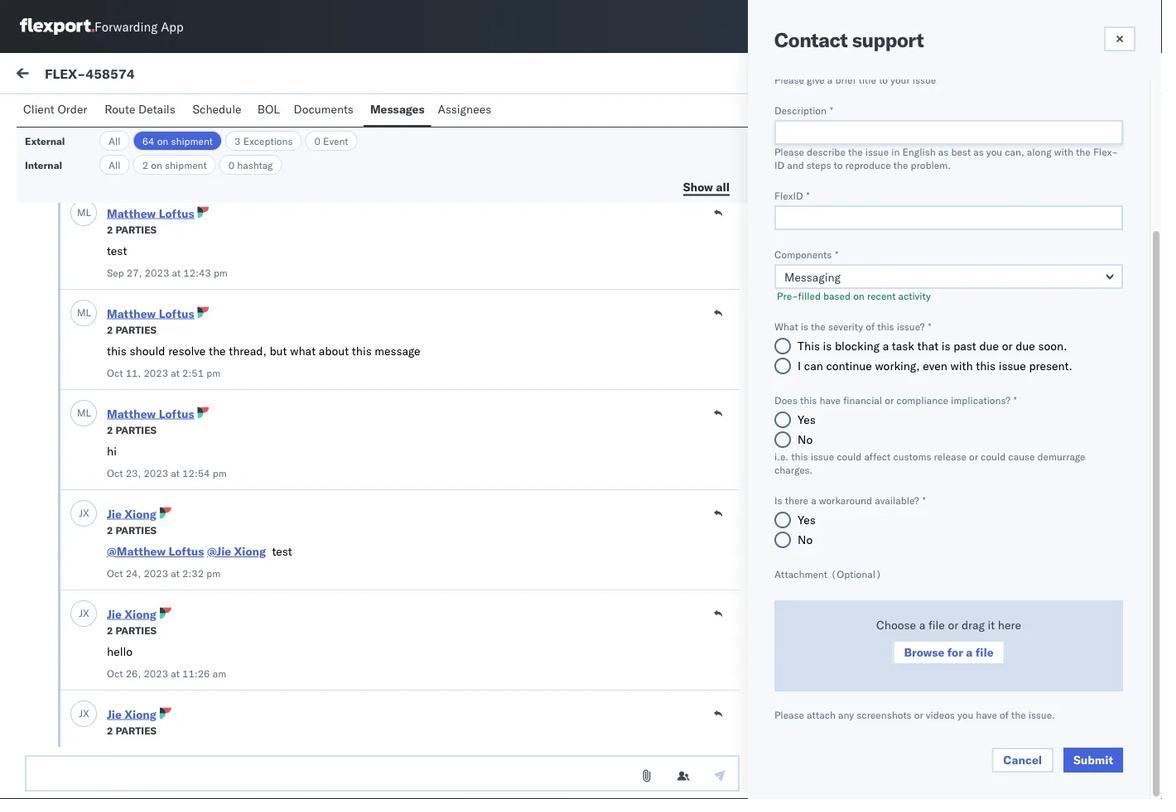 Task type: describe. For each thing, give the bounding box(es) containing it.
or left (air in the bottom right of the page
[[885, 394, 895, 407]]

m for hi
[[77, 407, 86, 420]]

app
[[161, 19, 184, 34]]

import
[[123, 68, 158, 82]]

parties up @jie xiong
[[116, 725, 157, 738]]

omkar savant down hello
[[80, 677, 154, 691]]

flex- 2271801
[[906, 383, 992, 397]]

savant down @matthew
[[118, 560, 154, 574]]

1 vertical spatial linjia
[[863, 700, 894, 714]]

as right best
[[974, 145, 984, 158]]

delay inside (air recovery) schedule delay: terminal - cargo availability delay
[[1010, 417, 1042, 431]]

this inside we are notifying you that your shipment, k & k, devan has been delayed. this often occurs longer than expected. please shipment's final understanding and will update you shipment as soon as possible.
[[126, 605, 149, 620]]

on down problem. at the right of page
[[940, 210, 951, 223]]

hello oct 26, 2023 at 11:26 am
[[107, 645, 226, 680]]

this right does
[[801, 394, 818, 407]]

1 button
[[903, 513, 922, 526]]

the down in
[[894, 159, 909, 171]]

create
[[50, 530, 83, 545]]

support
[[853, 27, 925, 52]]

1 vertical spatial test
[[897, 700, 920, 714]]

notifying
[[89, 588, 135, 603]]

at inside 'hello oct 26, 2023 at 11:26 am'
[[171, 668, 180, 680]]

11:26
[[182, 668, 210, 680]]

flex- down problem. at the right of page
[[906, 200, 941, 215]]

at inside hi oct 23, 2023 at 12:54 pm
[[171, 467, 180, 480]]

458574 up the drag
[[941, 590, 984, 604]]

(1)
[[73, 105, 95, 120]]

2 vertical spatial all button
[[882, 213, 912, 233]]

pdt for exception: unknown customs hold type
[[525, 383, 547, 397]]

0 horizontal spatial 0 event
[[315, 135, 349, 147]]

your inside we are notifying you that your shipment, k & k, devan has been delayed. this often occurs longer than expected. please shipment's final understanding and will update you shipment as soon as possible.
[[184, 588, 207, 603]]

m l for test
[[77, 207, 91, 219]]

0 horizontal spatial internal
[[25, 159, 62, 171]]

1 resize handle column header from the left
[[371, 138, 391, 744]]

1 vertical spatial 0
[[228, 159, 235, 171]]

1 vertical spatial all button
[[99, 155, 130, 175]]

previous button
[[930, 61, 1050, 86]]

xiong down soon
[[134, 746, 166, 760]]

* right flexid
[[807, 189, 810, 202]]

as down shipment at the top of the page
[[939, 145, 949, 158]]

route for route details
[[105, 102, 135, 116]]

at left 1:28
[[958, 722, 967, 735]]

omkar savant down the working,
[[845, 375, 924, 390]]

jason-test zhao button
[[107, 106, 199, 121]]

1 due from the left
[[980, 339, 1000, 354]]

exception
[[856, 66, 911, 80]]

2 on shipment
[[142, 159, 207, 171]]

shipment
[[921, 129, 964, 141]]

0 horizontal spatial show all
[[684, 179, 730, 194]]

the up reproduce
[[849, 145, 863, 158]]

my work
[[17, 64, 90, 87]]

a left task at the top
[[883, 339, 890, 354]]

here
[[999, 618, 1022, 633]]

please for please give a brief title to your issue
[[775, 73, 805, 86]]

omkar up warehouse
[[80, 452, 115, 467]]

3 for bottommost all button
[[1013, 217, 1019, 229]]

is left past
[[942, 339, 951, 354]]

the right resolve
[[209, 344, 226, 359]]

savant down will
[[118, 677, 154, 691]]

schedule inside (air recovery) schedule delay: terminal - cargo availability delay
[[987, 405, 1038, 420]]

the left issue.
[[1012, 709, 1027, 722]]

exception: unknown customs hold type
[[53, 390, 276, 404]]

external for bottommost all button
[[807, 217, 848, 229]]

savant up i am filing a commendation report
[[118, 187, 154, 201]]

shipment for all button to the middle
[[165, 159, 207, 171]]

in
[[892, 145, 900, 158]]

pm for whatever floats your boat! waka
[[505, 291, 522, 306]]

* right the "implications?"
[[1014, 394, 1018, 407]]

1 vertical spatial omkar savant button
[[903, 495, 981, 510]]

omkar savant up the 23, at the left
[[80, 452, 154, 467]]

* right description
[[830, 104, 834, 116]]

work inside import work button
[[161, 68, 188, 82]]

2 parties button for (edited)  jul 12, 2023 at 6:56 pm
[[107, 122, 157, 136]]

components
[[775, 248, 832, 261]]

oct 26, 2023, 2:44 pm pdt
[[398, 690, 547, 705]]

exception: for exception: unknown customs hold type
[[53, 390, 111, 404]]

omkar up 'filing'
[[80, 187, 115, 201]]

* right 'issue?'
[[929, 320, 932, 333]]

but
[[270, 344, 287, 359]]

2 matthew from the top
[[107, 307, 156, 321]]

1 vertical spatial flex-458574
[[801, 109, 892, 126]]

and inside this is a great deal and create a lucrative partnership.
[[152, 514, 171, 528]]

thread,
[[229, 344, 267, 359]]

1 vertical spatial 64
[[925, 217, 937, 229]]

1 horizontal spatial have
[[977, 709, 998, 722]]

@ linjia test
[[854, 700, 920, 714]]

a right create
[[86, 530, 92, 545]]

@jie xiong
[[107, 746, 166, 760]]

that inside we are notifying you that your shipment, k & k, devan has been delayed. this often occurs longer than expected. please shipment's final understanding and will update you shipment as soon as possible.
[[160, 588, 181, 603]]

on up "acd"
[[854, 290, 865, 302]]

attachment
[[775, 568, 828, 581]]

2 vertical spatial internal
[[807, 241, 845, 253]]

summary
[[807, 167, 857, 182]]

terminal
[[1077, 405, 1126, 420]]

the left severity
[[812, 320, 826, 333]]

omkar savant down should
[[80, 361, 154, 375]]

loftus for oct 11, 2023 at 2:51 pm
[[159, 307, 194, 321]]

&
[[276, 588, 284, 603]]

1 horizontal spatial show all
[[1080, 262, 1126, 276]]

Search Shipments (/) text field
[[845, 14, 1005, 39]]

oct 11, 2023 at 2:51 pm
[[107, 367, 221, 380]]

give
[[807, 73, 825, 86]]

a right choose
[[920, 618, 926, 633]]

or up (edited)  jul 21, 2026 at 1:28 am
[[915, 709, 924, 722]]

parties for oct 26, 2023 at 11:26 am
[[116, 625, 157, 637]]

flex- up choose a file or drag it here
[[906, 590, 941, 604]]

you right 11:26
[[212, 655, 231, 669]]

blocking
[[835, 339, 880, 354]]

0 vertical spatial test
[[145, 106, 168, 121]]

458574 up jason-
[[86, 65, 135, 81]]

2 parties button up @jie xiong
[[107, 724, 157, 738]]

on left the "12,"
[[151, 159, 162, 171]]

file
[[833, 66, 853, 80]]

2023 right "11,"
[[144, 367, 168, 380]]

flex- up please attach any screenshots or videos you have of the issue.
[[906, 690, 941, 705]]

and inside please describe the issue in english as best as you can, along with the flex- id and steps to reproduce the problem.
[[788, 159, 805, 171]]

0 horizontal spatial 64
[[142, 135, 155, 147]]

12:43
[[183, 267, 211, 279]]

soon.
[[1039, 339, 1068, 354]]

omkar savant down @matthew
[[80, 560, 154, 574]]

23,
[[126, 467, 141, 480]]

charges.
[[775, 464, 813, 476]]

2 oct 26, 2023, 2:45 pm pdt from the top
[[398, 590, 547, 604]]

0 vertical spatial 21,
[[958, 623, 974, 635]]

or left the drag
[[949, 618, 959, 633]]

will
[[152, 655, 170, 669]]

1 horizontal spatial show
[[1080, 262, 1110, 276]]

0 vertical spatial your
[[891, 73, 911, 86]]

related work item/shipment
[[907, 144, 1036, 156]]

3 for topmost all button
[[235, 135, 241, 147]]

with inside please describe the issue in english as best as you can, along with the flex- id and steps to reproduce the problem.
[[1055, 145, 1074, 158]]

test inside the @matthew loftus @jie xiong test oct 24, 2023 at 2:32 pm
[[272, 545, 292, 559]]

omkar savant up the 1
[[903, 495, 981, 510]]

6 2023, from the top
[[441, 690, 474, 705]]

resolve
[[168, 344, 206, 359]]

- for i
[[652, 200, 660, 215]]

flex- up (air in the bottom right of the page
[[906, 383, 941, 397]]

1 vertical spatial 3 exceptions
[[1013, 217, 1072, 229]]

client order for the left client order button
[[23, 102, 87, 116]]

2 down @hiahiahia
[[142, 159, 148, 171]]

as down will
[[145, 671, 157, 686]]

2 parties button up "acd"
[[854, 284, 903, 299]]

2 parties button for (edited)  jul 21, 2026 at 1:28 am
[[854, 678, 903, 692]]

at left 2:43
[[1084, 377, 1093, 389]]

1 vertical spatial 0 event
[[1093, 217, 1127, 229]]

test sep 27, 2023 at 12:43 pm
[[107, 244, 228, 279]]

all for bottommost all button
[[891, 217, 903, 229]]

hi
[[107, 445, 117, 459]]

2 parties for oct 23, 2023 at 12:54 pm
[[107, 424, 157, 437]]

browse for a file
[[905, 646, 994, 660]]

1 horizontal spatial (edited)
[[854, 722, 895, 735]]

1 horizontal spatial 64 on shipment
[[925, 210, 982, 236]]

2:44
[[477, 690, 502, 705]]

a right there
[[812, 494, 817, 507]]

shipment's
[[50, 638, 107, 653]]

pm right 2:51 at left top
[[207, 367, 221, 380]]

1 oct 26, 2023, 2:45 pm pdt from the top
[[398, 482, 547, 496]]

x for hello
[[83, 608, 89, 620]]

2023 down present.
[[1057, 377, 1081, 389]]

external (1)
[[27, 105, 95, 120]]

shipment,
[[210, 588, 262, 603]]

0 horizontal spatial have
[[820, 394, 841, 407]]

2 parties button for oct 11, 2023 at 2:51 pm
[[107, 322, 157, 337]]

my
[[17, 64, 43, 87]]

flex- up vandelay on the top right
[[801, 109, 842, 126]]

x for @matthew
[[83, 508, 89, 520]]

i can continue working, even with this issue present.
[[798, 359, 1073, 373]]

please give a brief title to your issue
[[775, 73, 937, 86]]

flexid
[[775, 189, 804, 202]]

12,
[[166, 167, 181, 179]]

j x for hello
[[79, 608, 89, 620]]

jason-
[[107, 106, 145, 121]]

2 parties for oct 26, 2023 at 11:26 am
[[107, 625, 157, 637]]

understanding
[[50, 655, 126, 669]]

0 horizontal spatial event
[[323, 135, 349, 147]]

1
[[916, 513, 922, 526]]

xiong for 2 parties button related to oct 26, 2023 at 11:26 am
[[125, 608, 157, 622]]

at left 2:51 at left top
[[171, 367, 180, 380]]

work inside work button
[[873, 167, 901, 182]]

message for message list
[[193, 105, 241, 120]]

we are notifying you that your shipment, k & k, devan has been delayed. this often occurs longer than expected. please shipment's final understanding and will update you shipment as soon as possible.
[[50, 588, 354, 686]]

0 vertical spatial show all button
[[674, 175, 740, 200]]

2271801
[[941, 383, 992, 397]]

this left 'issue?'
[[878, 320, 895, 333]]

j for hello
[[79, 608, 83, 620]]

(air recovery) schedule delay: terminal - cargo availability delay
[[898, 405, 1126, 431]]

omkar up financial
[[845, 375, 883, 390]]

1 vertical spatial 21,
[[913, 722, 928, 735]]

4 2023, from the top
[[441, 482, 474, 496]]

is for this is blocking a task that is past due or due soon.
[[824, 339, 832, 354]]

0 vertical spatial that
[[918, 339, 939, 354]]

0 horizontal spatial flex-458574
[[45, 65, 135, 81]]

external inside button
[[27, 105, 70, 120]]

internal (0)
[[111, 105, 176, 120]]

client
[[1094, 126, 1126, 140]]

all for all button to the middle
[[109, 159, 121, 171]]

external for topmost all button
[[25, 135, 65, 147]]

id
[[775, 159, 785, 171]]

2 parties up @jie xiong
[[107, 725, 157, 738]]

0 horizontal spatial @jie xiong button
[[107, 746, 166, 760]]

1 vertical spatial show all button
[[1070, 257, 1136, 282]]

loftus for oct 23, 2023 at 12:54 pm
[[159, 407, 194, 421]]

omkar down understanding
[[80, 677, 115, 691]]

3 jie from the top
[[107, 708, 122, 722]]

jie xiong button for hello
[[107, 608, 157, 622]]

26, inside 'hello oct 26, 2023 at 11:26 am'
[[126, 668, 141, 680]]

the down the view as client
[[1077, 145, 1091, 158]]

matthew loftus button for hi
[[107, 407, 194, 421]]

1 vertical spatial @jie
[[107, 746, 131, 760]]

2 up @jie xiong
[[107, 725, 113, 738]]

@matthew loftus @jie xiong test oct 24, 2023 at 2:32 pm
[[107, 545, 292, 580]]

documents
[[294, 102, 354, 116]]

please for please attach any screenshots or videos you have of the issue.
[[775, 709, 805, 722]]

2 parties button for oct 24, 2023 at 2:32 pm
[[107, 523, 157, 538]]

458574 up videos
[[941, 690, 984, 705]]

pdt for report
[[525, 200, 547, 215]]

please inside we are notifying you that your shipment, k & k, devan has been delayed. this often occurs longer than expected. please shipment's final understanding and will update you shipment as soon as possible.
[[167, 622, 202, 636]]

* right available?
[[923, 494, 926, 507]]

0 horizontal spatial client order button
[[17, 94, 98, 127]]

0 vertical spatial omkar savant button
[[845, 375, 924, 390]]

available?
[[875, 494, 920, 507]]

omkar savant up i am filing a commendation report
[[80, 187, 154, 201]]

you up often
[[138, 588, 157, 603]]

4 pdt from the top
[[525, 482, 547, 496]]

1 horizontal spatial @jie xiong button
[[207, 545, 266, 559]]

often
[[152, 605, 179, 620]]

route details button
[[98, 94, 186, 127]]

this down past
[[977, 359, 996, 373]]

yes for there
[[798, 513, 816, 528]]

customs
[[169, 390, 218, 404]]

2023 inside hi oct 23, 2023 at 12:54 pm
[[144, 467, 168, 480]]

3 jie xiong button from the top
[[107, 708, 157, 722]]

2 matthew loftus button from the top
[[107, 307, 194, 321]]

exceptions for topmost all button
[[243, 135, 293, 147]]

issue inside please describe the issue in english as best as you can, along with the flex- id and steps to reproduce the problem.
[[866, 145, 889, 158]]

1 2:45 from the top
[[477, 482, 502, 496]]

pm for report
[[505, 200, 522, 215]]

jul 21, 2026
[[943, 623, 1001, 635]]

matthew for test
[[107, 206, 156, 221]]

along
[[1028, 145, 1052, 158]]

0 horizontal spatial of
[[866, 320, 875, 333]]

continue
[[827, 359, 873, 373]]

pm right 2:43
[[1120, 377, 1134, 389]]

omkar up the notifying
[[80, 560, 115, 574]]

as inside button
[[1079, 126, 1091, 140]]

again
[[168, 144, 196, 158]]

2 for oct 23, 2023 at 12:54 pm
[[107, 424, 113, 437]]

j for @hiahiahia
[[79, 107, 83, 119]]

devan
[[301, 588, 332, 603]]

omkar savant up floats
[[80, 278, 154, 293]]

j for @matthew
[[79, 508, 83, 520]]

458574 down the title
[[842, 109, 892, 126]]

flex- 458574 for oct 26, 2023, 2:44 pm pdt
[[906, 690, 984, 705]]

describe
[[807, 145, 846, 158]]

flex- right my
[[45, 65, 86, 81]]

issue left previous
[[913, 73, 937, 86]]

as left soon
[[102, 671, 114, 686]]

a right 'filing'
[[104, 216, 111, 230]]

savant down release
[[943, 495, 981, 510]]

you up 1:28
[[958, 709, 974, 722]]

or right past
[[1003, 339, 1013, 354]]

issue inside i.e. this issue could affect customs release or could cause demurrage charges.
[[811, 450, 835, 463]]

1 horizontal spatial 2026
[[976, 623, 1001, 635]]

am right 1:28
[[993, 722, 1007, 735]]

1 vertical spatial jul
[[943, 623, 956, 635]]

4 pm from the top
[[505, 482, 522, 496]]

2023 inside test sep 27, 2023 at 12:43 pm
[[145, 267, 169, 279]]

message for message
[[51, 144, 91, 156]]

matthew loftus for hi
[[107, 407, 194, 421]]

omkar up floats
[[80, 278, 115, 293]]

what
[[290, 344, 316, 359]]

1 horizontal spatial order
[[916, 184, 945, 199]]

0 horizontal spatial order
[[58, 102, 87, 116]]

flex-458574 link
[[801, 109, 892, 126]]

pdt for whatever floats your boat! waka
[[525, 291, 547, 306]]

@ for @ linjia test
[[854, 700, 863, 714]]

savant down the working,
[[886, 375, 924, 390]]

forwarding app link
[[20, 18, 184, 35]]

yes for this
[[798, 413, 816, 427]]

severity
[[829, 320, 864, 333]]

0 vertical spatial all button
[[99, 131, 130, 151]]

0 horizontal spatial your
[[135, 307, 158, 321]]

this up "11,"
[[107, 344, 127, 359]]

0 horizontal spatial 3 exceptions
[[235, 135, 293, 147]]

oct inside 'hello oct 26, 2023 at 11:26 am'
[[107, 668, 123, 680]]

shipment inside we are notifying you that your shipment, k & k, devan has been delayed. this often occurs longer than expected. please shipment's final understanding and will update you shipment as soon as possible.
[[50, 671, 99, 686]]

schedule inside button
[[193, 102, 242, 116]]

xiong inside the @matthew loftus @jie xiong test oct 24, 2023 at 2:32 pm
[[234, 545, 266, 559]]

2 m l from the top
[[77, 307, 91, 320]]

1 horizontal spatial to
[[880, 73, 889, 86]]

omkar left "11,"
[[80, 361, 115, 375]]

import work
[[123, 68, 188, 82]]

what
[[775, 320, 799, 333]]

this for this is a great deal and create a lucrative partnership.
[[50, 514, 72, 528]]

videos
[[927, 709, 956, 722]]

1 could from the left
[[837, 450, 862, 463]]

soon
[[117, 671, 142, 686]]

final
[[110, 638, 133, 653]]

is for what is the severity of this issue? *
[[801, 320, 809, 333]]

4 resize handle column header from the left
[[1133, 138, 1153, 744]]

omkar up the 1
[[903, 495, 940, 510]]

schedule button
[[186, 94, 251, 127]]

flex- down i.e. this issue could affect customs release or could cause demurrage charges.
[[906, 482, 941, 496]]

savant up whatever floats your boat! waka
[[118, 278, 154, 293]]

flex- up 'issue?'
[[906, 291, 941, 306]]

choose a file or drag it here
[[877, 618, 1022, 633]]

i for i am filing a commendation report
[[50, 216, 53, 230]]

2 parties for oct 11, 2023 at 2:51 pm
[[107, 324, 157, 337]]

flex-
[[1094, 145, 1119, 158]]

this should resolve the thread, but what about this message
[[107, 344, 421, 359]]

26, inside 2 parties acd oct 26, 2023 at 1:32 am
[[872, 329, 888, 341]]

2 horizontal spatial 0
[[1093, 217, 1099, 229]]

3 jie xiong from the top
[[107, 708, 157, 722]]

no for this
[[798, 433, 813, 447]]

0 horizontal spatial with
[[951, 359, 974, 373]]

filled
[[799, 290, 821, 302]]

2 vertical spatial jul
[[898, 722, 910, 735]]

0 horizontal spatial 2026
[[931, 722, 955, 735]]

based
[[824, 290, 851, 302]]

4 j from the top
[[79, 708, 83, 721]]

- for @
[[652, 690, 660, 705]]

savant up the 23, at the left
[[118, 452, 154, 467]]

issue left present.
[[999, 359, 1027, 373]]

2023, for report
[[441, 200, 474, 215]]

0 horizontal spatial all
[[716, 179, 730, 194]]

27,
[[127, 267, 142, 279]]

best
[[952, 145, 972, 158]]

1 horizontal spatial 0
[[315, 135, 321, 147]]



Task type: vqa. For each thing, say whether or not it's contained in the screenshot.


Task type: locate. For each thing, give the bounding box(es) containing it.
exceptions down "along" on the right of the page
[[1022, 217, 1072, 229]]

1 horizontal spatial client
[[916, 167, 947, 182]]

at inside @hiahiahia again (edited)  jul 12, 2023 at 6:56 pm
[[211, 167, 220, 179]]

flexport. image
[[20, 18, 94, 35]]

0 vertical spatial this
[[798, 339, 820, 354]]

2023 inside 'hello oct 26, 2023 at 11:26 am'
[[144, 668, 168, 680]]

xiong for 2 parties button corresponding to oct 24, 2023 at 2:32 pm
[[125, 507, 157, 522]]

parties for (edited)  jul 21, 2026 at 1:28 am
[[862, 679, 903, 692]]

jie for hello
[[107, 608, 122, 622]]

at left 12:43
[[172, 267, 181, 279]]

2:43
[[1095, 377, 1117, 389]]

message
[[375, 344, 421, 359]]

11,
[[126, 367, 141, 380]]

omkar
[[80, 187, 115, 201], [80, 278, 115, 293], [80, 361, 115, 375], [845, 375, 883, 390], [80, 452, 115, 467], [903, 495, 940, 510], [80, 560, 115, 574], [80, 677, 115, 691]]

m l for hi
[[77, 407, 91, 420]]

shipment down understanding
[[50, 671, 99, 686]]

pm right 2:32
[[207, 568, 221, 580]]

floats
[[102, 307, 132, 321]]

6 pdt from the top
[[525, 690, 547, 705]]

file up "browse for a file"
[[929, 618, 946, 633]]

shipment down jason-test zhao destination agent
[[171, 135, 213, 147]]

1 matthew loftus button from the top
[[107, 206, 194, 221]]

1 vertical spatial 3
[[1013, 217, 1019, 229]]

1 vertical spatial client
[[916, 167, 947, 182]]

1 horizontal spatial 21,
[[958, 623, 974, 635]]

savant down should
[[118, 361, 154, 375]]

2 no from the top
[[798, 533, 813, 547]]

0 horizontal spatial 64 on shipment
[[142, 135, 213, 147]]

no up the charges.
[[798, 433, 813, 447]]

0 down documents button
[[315, 135, 321, 147]]

1 vertical spatial 64 on shipment
[[925, 210, 982, 236]]

messages button
[[364, 94, 431, 127]]

jie xiong button up "lucrative"
[[107, 507, 157, 522]]

0 vertical spatial all
[[109, 135, 121, 147]]

summary button
[[801, 160, 867, 209]]

2 parties for (edited)  jul 12, 2023 at 6:56 pm
[[107, 123, 157, 136]]

0 horizontal spatial message
[[51, 144, 91, 156]]

0 vertical spatial 3
[[235, 135, 241, 147]]

2 2:45 from the top
[[477, 590, 502, 604]]

1 jie xiong button from the top
[[107, 507, 157, 522]]

pm inside the @matthew loftus @jie xiong test oct 24, 2023 at 2:32 pm
[[207, 568, 221, 580]]

please inside please describe the issue in english as best as you can, along with the flex- id and steps to reproduce the problem.
[[775, 145, 805, 158]]

0 vertical spatial order
[[58, 102, 87, 116]]

internal inside button
[[111, 105, 152, 120]]

1 horizontal spatial 3
[[1013, 217, 1019, 229]]

2 m from the top
[[77, 307, 86, 320]]

0 vertical spatial external
[[27, 105, 70, 120]]

None text field
[[775, 206, 1124, 230], [25, 756, 740, 792], [807, 756, 1136, 792], [775, 206, 1124, 230], [25, 756, 740, 792], [807, 756, 1136, 792]]

0 horizontal spatial delay
[[217, 481, 248, 495]]

client order for bottommost client order button
[[916, 167, 947, 199]]

is for this is a great deal and create a lucrative partnership.
[[75, 514, 84, 528]]

21,
[[958, 623, 974, 635], [913, 722, 928, 735]]

event down documents button
[[323, 135, 349, 147]]

2023, for exception: unknown customs hold type
[[441, 383, 474, 397]]

3 matthew loftus from the top
[[107, 407, 194, 421]]

oct 26, 2023, 3:30 pm pdt
[[398, 291, 547, 306]]

compliance
[[897, 394, 949, 407]]

1 vertical spatial event
[[1102, 217, 1127, 229]]

completed
[[967, 129, 1016, 141]]

you
[[987, 145, 1003, 158], [138, 588, 157, 603], [212, 655, 231, 669], [958, 709, 974, 722]]

1 m from the top
[[77, 207, 86, 219]]

2 l from the top
[[86, 307, 91, 320]]

0 vertical spatial linjia
[[854, 661, 884, 676]]

0 vertical spatial exceptions
[[243, 135, 293, 147]]

2 2023, from the top
[[441, 291, 474, 306]]

previous
[[941, 66, 989, 80]]

test inside test sep 27, 2023 at 12:43 pm
[[107, 244, 127, 259]]

view as client button
[[1023, 121, 1136, 146]]

3 resize handle column header from the left
[[879, 138, 899, 744]]

458574
[[86, 65, 135, 81], [842, 109, 892, 126], [941, 590, 984, 604], [941, 690, 984, 705]]

1 vertical spatial client order
[[916, 167, 947, 199]]

1 pdt from the top
[[525, 200, 547, 215]]

external
[[27, 105, 70, 120], [25, 135, 65, 147], [807, 217, 848, 229]]

1 matthew loftus from the top
[[107, 206, 194, 221]]

parties down linjia li button
[[862, 679, 903, 692]]

0 vertical spatial 0
[[315, 135, 321, 147]]

report
[[195, 216, 227, 230]]

message list button
[[186, 98, 271, 130]]

matthew
[[107, 206, 156, 221], [107, 307, 156, 321], [107, 407, 156, 421]]

does
[[775, 394, 798, 407]]

to inside please describe the issue in english as best as you can, along with the flex- id and steps to reproduce the problem.
[[834, 159, 843, 171]]

and inside we are notifying you that your shipment, k & k, devan has been delayed. this often occurs longer than expected. please shipment's final understanding and will update you shipment as soon as possible.
[[129, 655, 149, 669]]

that up i can continue working, even with this issue present.
[[918, 339, 939, 354]]

0 vertical spatial 0 event
[[315, 135, 349, 147]]

0 vertical spatial 64 on shipment
[[142, 135, 213, 147]]

a right give
[[828, 73, 833, 86]]

parties for sep 27, 2023 at 12:43 pm
[[116, 224, 157, 236]]

li
[[887, 661, 897, 676]]

1 horizontal spatial exceptions
[[1022, 217, 1072, 229]]

0 vertical spatial exception:
[[53, 390, 111, 404]]

delay up cause in the bottom of the page
[[1010, 417, 1042, 431]]

this is blocking a task that is past due or due soon.
[[798, 339, 1068, 354]]

2 matthew loftus from the top
[[107, 307, 194, 321]]

1 vertical spatial and
[[152, 514, 171, 528]]

loftus left report
[[159, 206, 194, 221]]

1 horizontal spatial all
[[1113, 262, 1126, 276]]

pre-
[[778, 290, 799, 302]]

browse for a file button
[[893, 641, 1006, 666]]

2 vertical spatial matthew loftus button
[[107, 407, 194, 421]]

2 up final
[[107, 625, 113, 637]]

parties for oct 23, 2023 at 12:54 pm
[[116, 424, 157, 437]]

no up attachment
[[798, 533, 813, 547]]

2 j x from the top
[[79, 608, 89, 620]]

matthew loftus down the "12,"
[[107, 206, 194, 221]]

1 vertical spatial i
[[798, 359, 802, 373]]

5 pm from the top
[[505, 590, 522, 604]]

0 vertical spatial delay
[[1010, 417, 1042, 431]]

submit button
[[1064, 748, 1124, 773]]

2 vertical spatial x
[[83, 708, 89, 721]]

0 vertical spatial i
[[50, 216, 53, 230]]

jul left the "12,"
[[151, 167, 163, 179]]

3 j x from the top
[[79, 708, 89, 721]]

at left 2:32
[[171, 568, 180, 580]]

loftus inside the @matthew loftus @jie xiong test oct 24, 2023 at 2:32 pm
[[169, 545, 204, 559]]

i for i can continue working, even with this issue present.
[[798, 359, 802, 373]]

loftus
[[159, 206, 194, 221], [159, 307, 194, 321], [159, 407, 194, 421], [169, 545, 204, 559]]

2023 inside the @matthew loftus @jie xiong test oct 24, 2023 at 2:32 pm
[[144, 568, 168, 580]]

None text field
[[775, 120, 1124, 145]]

pm for your
[[505, 590, 522, 604]]

1 yes from the top
[[798, 413, 816, 427]]

event down the messag button
[[1102, 217, 1127, 229]]

x up than
[[83, 608, 89, 620]]

- for exception:
[[652, 383, 660, 397]]

2 right based
[[854, 286, 860, 298]]

5 2023, from the top
[[441, 590, 474, 604]]

2023 inside 2 parties acd oct 26, 2023 at 1:32 am
[[890, 329, 915, 341]]

2023, for your
[[441, 590, 474, 604]]

2 exception: from the top
[[53, 481, 111, 495]]

and right id
[[788, 159, 805, 171]]

24,
[[126, 568, 141, 580]]

0 horizontal spatial 3
[[235, 135, 241, 147]]

message inside button
[[193, 105, 241, 120]]

cancel button
[[992, 748, 1054, 773]]

a inside button
[[967, 646, 973, 660]]

please left attach in the bottom right of the page
[[775, 709, 805, 722]]

64 down flex- 1854269
[[925, 217, 937, 229]]

1 vertical spatial your
[[135, 307, 158, 321]]

0 horizontal spatial due
[[980, 339, 1000, 354]]

0 vertical spatial internal
[[111, 105, 152, 120]]

at inside test sep 27, 2023 at 12:43 pm
[[172, 267, 181, 279]]

route button
[[956, 160, 1001, 209]]

1 vertical spatial of
[[1000, 709, 1009, 722]]

0 vertical spatial client
[[23, 102, 54, 116]]

parties for oct 11, 2023 at 2:51 pm
[[116, 324, 157, 337]]

1 vertical spatial work
[[873, 167, 901, 182]]

messag button
[[1121, 160, 1163, 209]]

oct 26, 2023, 4:00 pm pdt
[[398, 200, 547, 215]]

a right for
[[967, 646, 973, 660]]

2023, for whatever floats your boat! waka
[[441, 291, 474, 306]]

could
[[837, 450, 862, 463], [981, 450, 1006, 463]]

m l left commendation at the left of page
[[77, 207, 91, 219]]

description
[[775, 104, 827, 116]]

j z
[[79, 107, 89, 119]]

2 j from the top
[[79, 508, 83, 520]]

0 horizontal spatial test
[[145, 106, 168, 121]]

1 horizontal spatial event
[[1102, 217, 1127, 229]]

at left 6:56
[[211, 167, 220, 179]]

@jie xiong button up shipment,
[[207, 545, 266, 559]]

xiong down warehouse
[[125, 507, 157, 522]]

2023 right 27, on the left
[[145, 267, 169, 279]]

2023 right soon
[[144, 668, 168, 680]]

1 horizontal spatial route
[[962, 167, 993, 182]]

2 parties up 27, on the left
[[107, 224, 157, 236]]

0 horizontal spatial jul
[[151, 167, 163, 179]]

*
[[830, 104, 834, 116], [807, 189, 810, 202], [836, 248, 839, 261], [929, 320, 932, 333], [1014, 394, 1018, 407], [923, 494, 926, 507]]

2 for sep 27, 2023 at 12:43 pm
[[107, 224, 113, 236]]

matthew right 'filing'
[[107, 206, 156, 221]]

2 jie from the top
[[107, 608, 122, 622]]

3 m l from the top
[[77, 407, 91, 420]]

21, up for
[[958, 623, 974, 635]]

1 horizontal spatial file
[[976, 646, 994, 660]]

2 parties for sep 27, 2023 at 12:43 pm
[[107, 224, 157, 236]]

flex- 1854269
[[906, 200, 992, 215]]

3 up 0 hashtag
[[235, 135, 241, 147]]

parties for oct 24, 2023 at 2:32 pm
[[116, 525, 157, 537]]

jul up "browse for a file"
[[943, 623, 956, 635]]

Messaging text field
[[775, 264, 1124, 289]]

loftus for sep 27, 2023 at 12:43 pm
[[159, 206, 194, 221]]

@jie down soon
[[107, 746, 131, 760]]

event
[[323, 135, 349, 147], [1102, 217, 1127, 229]]

2 parties button for sep 27, 2023 at 12:43 pm
[[107, 222, 157, 237]]

@jie inside the @matthew loftus @jie xiong test oct 24, 2023 at 2:32 pm
[[207, 545, 231, 559]]

this right about on the left top of page
[[352, 344, 372, 359]]

0 vertical spatial matthew
[[107, 206, 156, 221]]

2 for oct 24, 2023 at 2:32 pm
[[107, 525, 113, 537]]

a left great
[[87, 514, 93, 528]]

2 resize handle column header from the left
[[625, 138, 645, 744]]

parties inside 2 parties acd oct 26, 2023 at 1:32 am
[[862, 286, 903, 298]]

0 vertical spatial jie xiong
[[107, 507, 157, 522]]

or inside i.e. this issue could affect customs release or could cause demurrage charges.
[[970, 450, 979, 463]]

1 pm from the top
[[505, 200, 522, 215]]

shipment completed
[[921, 129, 1016, 141]]

0 vertical spatial j x
[[79, 508, 89, 520]]

to
[[880, 73, 889, 86], [834, 159, 843, 171]]

shipment for topmost all button
[[171, 135, 213, 147]]

0 horizontal spatial (edited)
[[107, 167, 148, 179]]

0 vertical spatial schedule
[[193, 102, 242, 116]]

a
[[828, 73, 833, 86], [104, 216, 111, 230], [883, 339, 890, 354], [812, 494, 817, 507], [87, 514, 93, 528], [86, 530, 92, 545], [920, 618, 926, 633], [967, 646, 973, 660]]

external down external (1) button
[[25, 135, 65, 147]]

1 x from the top
[[83, 508, 89, 520]]

jie xiong button for @matthew
[[107, 507, 157, 522]]

boat!
[[161, 307, 188, 321]]

choose
[[877, 618, 917, 633]]

1 jie xiong from the top
[[107, 507, 157, 522]]

test up the sep
[[107, 244, 127, 259]]

2 pdt from the top
[[525, 291, 547, 306]]

pm inside hi oct 23, 2023 at 12:54 pm
[[213, 467, 227, 480]]

2 for oct 11, 2023 at 2:51 pm
[[107, 324, 113, 337]]

2 parties button up 27, on the left
[[107, 222, 157, 237]]

- inside (air recovery) schedule delay: terminal - cargo availability delay
[[898, 417, 906, 431]]

pdt for your
[[525, 590, 547, 604]]

pm right 12:54
[[213, 467, 227, 480]]

vandelay link
[[801, 143, 849, 160]]

is
[[801, 320, 809, 333], [824, 339, 832, 354], [942, 339, 951, 354], [75, 514, 84, 528]]

pm inside @hiahiahia again (edited)  jul 12, 2023 at 6:56 pm
[[247, 167, 261, 179]]

jie xiong for hello
[[107, 608, 157, 622]]

1 flex- 458574 from the top
[[906, 590, 984, 604]]

parties for (edited)  jul 12, 2023 at 6:56 pm
[[116, 123, 157, 136]]

occurs
[[182, 605, 218, 620]]

work for related
[[944, 144, 966, 156]]

2 x from the top
[[83, 608, 89, 620]]

work up external (1)
[[47, 64, 90, 87]]

at right will
[[171, 668, 180, 680]]

can
[[805, 359, 824, 373]]

route for route
[[962, 167, 993, 182]]

2 for (edited)  jul 21, 2026 at 1:28 am
[[854, 679, 860, 692]]

hi oct 23, 2023 at 12:54 pm
[[107, 445, 227, 480]]

j x down understanding
[[79, 708, 89, 721]]

parties up @matthew
[[116, 525, 157, 537]]

- for whatever
[[652, 291, 660, 306]]

present.
[[1030, 359, 1073, 373]]

2 vertical spatial this
[[126, 605, 149, 620]]

2 vertical spatial external
[[807, 217, 848, 229]]

file inside button
[[976, 646, 994, 660]]

shipment inside 64 on shipment
[[940, 223, 982, 236]]

yes up the charges.
[[798, 413, 816, 427]]

0 horizontal spatial 21,
[[913, 722, 928, 735]]

1 vertical spatial that
[[160, 588, 181, 603]]

oct inside hi oct 23, 2023 at 12:54 pm
[[107, 467, 123, 480]]

1 vertical spatial m
[[77, 307, 86, 320]]

2 horizontal spatial internal
[[807, 241, 845, 253]]

j
[[79, 107, 83, 119], [79, 508, 83, 520], [79, 608, 83, 620], [79, 708, 83, 721]]

@
[[854, 700, 863, 714], [50, 705, 59, 720]]

this inside i.e. this issue could affect customs release or could cause demurrage charges.
[[792, 450, 809, 463]]

2 inside 2 parties acd oct 26, 2023 at 1:32 am
[[854, 286, 860, 298]]

on up 2 on shipment
[[157, 135, 169, 147]]

at left 1:32
[[918, 329, 927, 341]]

jie xiong for @matthew
[[107, 507, 157, 522]]

for
[[948, 646, 964, 660]]

this inside this is a great deal and create a lucrative partnership.
[[50, 514, 72, 528]]

shipment down again
[[165, 159, 207, 171]]

0 vertical spatial to
[[880, 73, 889, 86]]

than
[[86, 622, 109, 636]]

0 horizontal spatial work
[[47, 64, 90, 87]]

filing
[[75, 216, 101, 230]]

jul inside @hiahiahia again (edited)  jul 12, 2023 at 6:56 pm
[[151, 167, 163, 179]]

2 vertical spatial matthew
[[107, 407, 156, 421]]

1 no from the top
[[798, 433, 813, 447]]

show all button
[[674, 175, 740, 200], [1070, 257, 1136, 282]]

loftus up resolve
[[159, 307, 194, 321]]

with down view
[[1055, 145, 1074, 158]]

1 matthew from the top
[[107, 206, 156, 221]]

3 exceptions
[[235, 135, 293, 147], [1013, 217, 1072, 229]]

3 matthew loftus button from the top
[[107, 407, 194, 421]]

3 j from the top
[[79, 608, 83, 620]]

1 m l from the top
[[77, 207, 91, 219]]

0 horizontal spatial show
[[684, 179, 714, 194]]

view
[[1049, 126, 1076, 140]]

1 horizontal spatial could
[[981, 450, 1006, 463]]

3 pdt from the top
[[525, 383, 547, 397]]

client down my
[[23, 102, 54, 116]]

to down describe
[[834, 159, 843, 171]]

1 vertical spatial message
[[51, 144, 91, 156]]

have left financial
[[820, 394, 841, 407]]

2 vertical spatial m
[[77, 407, 86, 420]]

brief
[[836, 73, 857, 86]]

import work button
[[116, 53, 195, 98]]

0 horizontal spatial file
[[929, 618, 946, 633]]

shipment for bottommost all button
[[940, 223, 982, 236]]

2 parties for oct 24, 2023 at 2:32 pm
[[107, 525, 157, 537]]

* right components
[[836, 248, 839, 261]]

flex- 1366815
[[906, 291, 992, 306]]

pm for exception: unknown customs hold type
[[505, 383, 522, 397]]

2 vertical spatial and
[[129, 655, 149, 669]]

2 right 'filing'
[[107, 224, 113, 236]]

matthew loftus button for test
[[107, 206, 194, 221]]

@ for @
[[50, 705, 59, 720]]

m for test
[[77, 207, 86, 219]]

6 pm from the top
[[505, 690, 522, 705]]

2 parties button for oct 26, 2023 at 11:26 am
[[107, 623, 157, 638]]

xiong for 2 parties button on top of @jie xiong
[[125, 708, 157, 722]]

3 pm from the top
[[505, 383, 522, 397]]

1 vertical spatial to
[[834, 159, 843, 171]]

1 l from the top
[[86, 207, 91, 219]]

2 vertical spatial jie xiong button
[[107, 708, 157, 722]]

pm inside test sep 27, 2023 at 12:43 pm
[[214, 267, 228, 279]]

please for please describe the issue in english as best as you can, along with the flex- id and steps to reproduce the problem.
[[775, 145, 805, 158]]

matthew loftus up should
[[107, 307, 194, 321]]

is inside this is a great deal and create a lucrative partnership.
[[75, 514, 84, 528]]

1 horizontal spatial show all button
[[1070, 257, 1136, 282]]

1 vertical spatial client order button
[[909, 160, 956, 209]]

jie for @matthew
[[107, 507, 122, 522]]

jie xiong button down the notifying
[[107, 608, 157, 622]]

z
[[83, 107, 89, 119]]

1 horizontal spatial i
[[798, 359, 802, 373]]

5 pdt from the top
[[525, 590, 547, 604]]

at inside 2 parties acd oct 26, 2023 at 1:32 am
[[918, 329, 927, 341]]

2 pm from the top
[[505, 291, 522, 306]]

jie
[[107, 507, 122, 522], [107, 608, 122, 622], [107, 708, 122, 722]]

l for test
[[86, 207, 91, 219]]

pre-filled based on recent activity
[[775, 290, 931, 302]]

@matthew
[[107, 545, 166, 559]]

x down understanding
[[83, 708, 89, 721]]

oct inside 2 parties acd oct 26, 2023 at 1:32 am
[[854, 329, 870, 341]]

resize handle column header
[[371, 138, 391, 744], [625, 138, 645, 744], [879, 138, 899, 744], [1133, 138, 1153, 744]]

matthew loftus button up should
[[107, 307, 194, 321]]

1 exception: from the top
[[53, 390, 111, 404]]

- for we
[[652, 590, 660, 604]]

1 horizontal spatial due
[[1016, 339, 1036, 354]]

1 vertical spatial with
[[951, 359, 974, 373]]

0 vertical spatial oct 26, 2023, 2:45 pm pdt
[[398, 482, 547, 496]]

0 vertical spatial m
[[77, 207, 86, 219]]

(0)
[[155, 105, 176, 120]]

2023 up exception: warehouse devan delay
[[144, 467, 168, 480]]

work for my
[[47, 64, 90, 87]]

2 left deal
[[107, 525, 113, 537]]

or
[[1003, 339, 1013, 354], [885, 394, 895, 407], [970, 450, 979, 463], [949, 618, 959, 633], [915, 709, 924, 722]]

1 j from the top
[[79, 107, 83, 119]]

2 yes from the top
[[798, 513, 816, 528]]

oct inside the @matthew loftus @jie xiong test oct 24, 2023 at 2:32 pm
[[107, 568, 123, 580]]

linjia li
[[854, 661, 897, 676]]

flex-458574 up z
[[45, 65, 135, 81]]

has
[[335, 588, 354, 603]]

this for this is blocking a task that is past due or due soon.
[[798, 339, 820, 354]]

list
[[244, 105, 264, 120]]

steps
[[807, 159, 832, 171]]

you inside please describe the issue in english as best as you can, along with the flex- id and steps to reproduce the problem.
[[987, 145, 1003, 158]]

could left cause in the bottom of the page
[[981, 450, 1006, 463]]

0 vertical spatial show
[[684, 179, 714, 194]]

2 parties button for oct 23, 2023 at 12:54 pm
[[107, 423, 157, 437]]

2 due from the left
[[1016, 339, 1036, 354]]

test
[[107, 244, 127, 259], [272, 545, 292, 559]]

1 2023, from the top
[[441, 200, 474, 215]]

2 could from the left
[[981, 450, 1006, 463]]

0 vertical spatial client order
[[23, 102, 87, 116]]

1 vertical spatial schedule
[[987, 405, 1038, 420]]

omkar savant button down the working,
[[845, 375, 924, 390]]

customs
[[894, 450, 932, 463]]

1 vertical spatial jie
[[107, 608, 122, 622]]

2 jie xiong from the top
[[107, 608, 157, 622]]

matthew for hi
[[107, 407, 156, 421]]

1 vertical spatial all
[[109, 159, 121, 171]]

even
[[924, 359, 948, 373]]

is right what
[[801, 320, 809, 333]]

matthew loftus down the "unknown"
[[107, 407, 194, 421]]

3 x from the top
[[83, 708, 89, 721]]

am inside 'hello oct 26, 2023 at 11:26 am'
[[213, 668, 226, 680]]

0 vertical spatial client order button
[[17, 94, 98, 127]]

3 matthew from the top
[[107, 407, 156, 421]]

0 vertical spatial jul
[[151, 167, 163, 179]]

(edited) inside @hiahiahia again (edited)  jul 12, 2023 at 6:56 pm
[[107, 167, 148, 179]]

2023 inside @hiahiahia again (edited)  jul 12, 2023 at 6:56 pm
[[184, 167, 208, 179]]

2 jie xiong button from the top
[[107, 608, 157, 622]]

2 parties down whatever floats your boat! waka
[[107, 324, 157, 337]]

item/shipment
[[969, 144, 1036, 156]]

contact
[[775, 27, 848, 52]]

1 jie from the top
[[107, 507, 122, 522]]

2 flex- 458574 from the top
[[906, 690, 984, 705]]

@jie xiong button down soon
[[107, 746, 166, 760]]

1 vertical spatial order
[[916, 184, 945, 199]]

no for there
[[798, 533, 813, 547]]

@ right attach in the bottom right of the page
[[854, 700, 863, 714]]

am inside 2 parties acd oct 26, 2023 at 1:32 am
[[953, 329, 967, 341]]

3 m from the top
[[77, 407, 86, 420]]

linjia right any
[[863, 700, 894, 714]]

that up often
[[160, 588, 181, 603]]

1 j x from the top
[[79, 508, 89, 520]]

0 vertical spatial flex-458574
[[45, 65, 135, 81]]

2 parties for (edited)  jul 21, 2026 at 1:28 am
[[854, 679, 903, 692]]

2 parties
[[107, 123, 157, 136], [107, 224, 157, 236], [107, 324, 157, 337], [107, 424, 157, 437], [107, 525, 157, 537], [107, 625, 157, 637], [854, 679, 903, 692], [107, 725, 157, 738]]

matthew loftus for test
[[107, 206, 194, 221]]

1 horizontal spatial 0 event
[[1093, 217, 1127, 229]]

hold
[[221, 390, 247, 404]]

1 horizontal spatial delay
[[1010, 417, 1042, 431]]

0 vertical spatial no
[[798, 433, 813, 447]]

exception: for exception: warehouse devan delay
[[53, 481, 111, 495]]

0 horizontal spatial this
[[50, 514, 72, 528]]

linjia li button
[[854, 661, 897, 676]]

3 2023, from the top
[[441, 383, 474, 397]]

2 for oct 26, 2023 at 11:26 am
[[107, 625, 113, 637]]

3 l from the top
[[86, 407, 91, 420]]

file exception button
[[807, 61, 921, 86], [807, 61, 921, 86]]

j x for @matthew
[[79, 508, 89, 520]]

this
[[798, 339, 820, 354], [50, 514, 72, 528], [126, 605, 149, 620]]

work button
[[867, 160, 909, 209]]

pm
[[247, 167, 261, 179], [214, 267, 228, 279], [207, 367, 221, 380], [1120, 377, 1134, 389], [213, 467, 227, 480], [207, 568, 221, 580]]

we
[[50, 588, 66, 603]]

am left 'filing'
[[56, 216, 72, 230]]

the
[[849, 145, 863, 158], [1077, 145, 1091, 158], [894, 159, 909, 171], [812, 320, 826, 333], [209, 344, 226, 359], [1012, 709, 1027, 722]]

at inside the @matthew loftus @jie xiong test oct 24, 2023 at 2:32 pm
[[171, 568, 180, 580]]

l for hi
[[86, 407, 91, 420]]

0 vertical spatial with
[[1055, 145, 1074, 158]]



